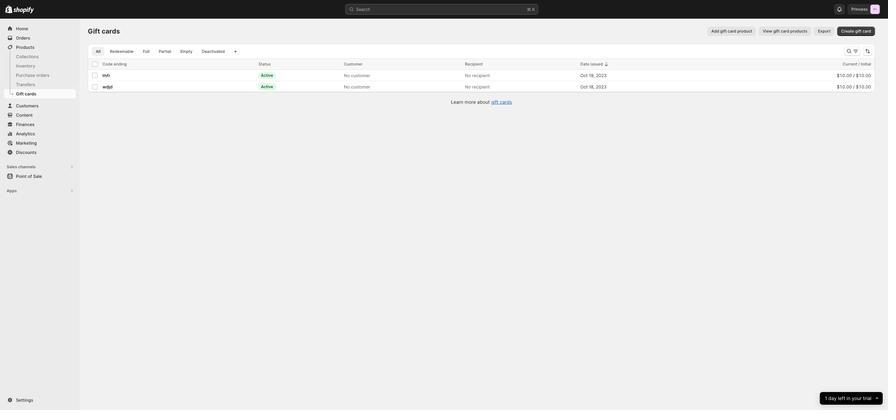 Task type: locate. For each thing, give the bounding box(es) containing it.
1 horizontal spatial gift
[[88, 27, 100, 35]]

oct 18, 2023
[[581, 84, 607, 89]]

1 horizontal spatial card
[[781, 29, 790, 34]]

recipient down recipient button
[[472, 73, 490, 78]]

products
[[16, 45, 35, 50]]

no recipient up learn more about gift cards
[[465, 84, 490, 89]]

1 vertical spatial customer
[[351, 84, 370, 89]]

0 vertical spatial customer
[[351, 73, 370, 78]]

$10.00 / $10.00 for oct 19, 2023
[[837, 73, 871, 78]]

no recipient for oct 18, 2023
[[465, 84, 490, 89]]

gift cards up "all"
[[88, 27, 120, 35]]

gift right view
[[774, 29, 780, 34]]

2 card from the left
[[781, 29, 790, 34]]

0 horizontal spatial card
[[728, 29, 736, 34]]

1 horizontal spatial gift cards
[[88, 27, 120, 35]]

gift right the create
[[855, 29, 862, 34]]

$10.00
[[837, 73, 852, 78], [856, 73, 871, 78], [837, 84, 852, 89], [856, 84, 871, 89]]

gift
[[88, 27, 100, 35], [16, 91, 24, 96]]

gift right add
[[720, 29, 727, 34]]

point of sale link
[[4, 172, 76, 181]]

gift for add
[[720, 29, 727, 34]]

gift cards down transfers
[[16, 91, 36, 96]]

no recipient for oct 19, 2023
[[465, 73, 490, 78]]

0 vertical spatial $10.00 / $10.00
[[837, 73, 871, 78]]

no
[[344, 73, 350, 78], [465, 73, 471, 78], [344, 84, 350, 89], [465, 84, 471, 89]]

no customer
[[344, 73, 370, 78], [344, 84, 370, 89]]

discounts link
[[4, 148, 76, 157]]

1 card from the left
[[728, 29, 736, 34]]

customer for oct 18, 2023
[[351, 84, 370, 89]]

0 horizontal spatial gift
[[16, 91, 24, 96]]

recipient for oct 18, 2023
[[472, 84, 490, 89]]

2 customer from the top
[[351, 84, 370, 89]]

gift inside 'link'
[[720, 29, 727, 34]]

redeemable link
[[106, 47, 138, 56]]

shopify image
[[13, 7, 34, 14]]

1 vertical spatial no customer
[[344, 84, 370, 89]]

2 horizontal spatial cards
[[500, 99, 512, 105]]

gift up "all"
[[88, 27, 100, 35]]

content link
[[4, 110, 76, 120]]

1 active from the top
[[261, 73, 273, 78]]

2 oct from the top
[[581, 84, 588, 89]]

princess
[[852, 7, 868, 12]]

card left the products
[[781, 29, 790, 34]]

1 customer from the top
[[351, 73, 370, 78]]

1 no customer from the top
[[344, 73, 370, 78]]

all button
[[92, 47, 105, 56]]

2023 right 18,
[[596, 84, 607, 89]]

1 vertical spatial oct
[[581, 84, 588, 89]]

add gift card product
[[712, 29, 752, 34]]

all
[[96, 49, 101, 54]]

1 vertical spatial no recipient
[[465, 84, 490, 89]]

about
[[477, 99, 490, 105]]

wdjd
[[102, 84, 113, 89]]

oct for oct 19, 2023
[[581, 73, 588, 78]]

2 2023 from the top
[[596, 84, 607, 89]]

card for products
[[781, 29, 790, 34]]

0 horizontal spatial gift cards
[[16, 91, 36, 96]]

1 vertical spatial gift
[[16, 91, 24, 96]]

customer button
[[344, 61, 369, 68]]

0 vertical spatial cards
[[102, 27, 120, 35]]

18,
[[589, 84, 595, 89]]

card for product
[[728, 29, 736, 34]]

products link
[[4, 43, 76, 52]]

initial
[[861, 62, 871, 67]]

trial
[[863, 395, 872, 401]]

/ inside button
[[859, 62, 860, 67]]

settings link
[[4, 396, 76, 405]]

2 recipient from the top
[[472, 84, 490, 89]]

cards right about
[[500, 99, 512, 105]]

empty link
[[176, 47, 197, 56]]

recipient button
[[465, 61, 490, 68]]

/ for oct 18, 2023
[[853, 84, 855, 89]]

customers link
[[4, 101, 76, 110]]

1 no recipient from the top
[[465, 73, 490, 78]]

card inside view gift card products link
[[781, 29, 790, 34]]

1 vertical spatial cards
[[25, 91, 36, 96]]

2 vertical spatial /
[[853, 84, 855, 89]]

princess image
[[871, 5, 880, 14]]

/ for oct 19, 2023
[[853, 73, 855, 78]]

product
[[737, 29, 752, 34]]

card right the create
[[863, 29, 871, 34]]

gift down transfers
[[16, 91, 24, 96]]

cards up redeemable
[[102, 27, 120, 35]]

1 day left in your trial
[[825, 395, 872, 401]]

0 vertical spatial no customer
[[344, 73, 370, 78]]

your
[[852, 395, 862, 401]]

0 vertical spatial recipient
[[472, 73, 490, 78]]

point of sale button
[[0, 172, 80, 181]]

/
[[859, 62, 860, 67], [853, 73, 855, 78], [853, 84, 855, 89]]

tab list
[[90, 47, 230, 56]]

0 vertical spatial gift cards
[[88, 27, 120, 35]]

3 card from the left
[[863, 29, 871, 34]]

card left product on the top of page
[[728, 29, 736, 34]]

no customer for oct 19, 2023
[[344, 73, 370, 78]]

2 horizontal spatial card
[[863, 29, 871, 34]]

1 horizontal spatial cards
[[102, 27, 120, 35]]

0 vertical spatial 2023
[[596, 73, 607, 78]]

recipient for oct 19, 2023
[[472, 73, 490, 78]]

⌘
[[527, 7, 531, 12]]

1 vertical spatial /
[[853, 73, 855, 78]]

2023 right 19,
[[596, 73, 607, 78]]

2 no customer from the top
[[344, 84, 370, 89]]

full
[[143, 49, 150, 54]]

1 oct from the top
[[581, 73, 588, 78]]

sale
[[33, 174, 42, 179]]

oct left 18,
[[581, 84, 588, 89]]

1 vertical spatial $10.00 / $10.00
[[837, 84, 871, 89]]

gift
[[720, 29, 727, 34], [774, 29, 780, 34], [855, 29, 862, 34], [491, 99, 499, 105]]

active
[[261, 73, 273, 78], [261, 84, 273, 89]]

in
[[847, 395, 851, 401]]

partial link
[[155, 47, 175, 56]]

1 vertical spatial active
[[261, 84, 273, 89]]

1 vertical spatial 2023
[[596, 84, 607, 89]]

card
[[728, 29, 736, 34], [781, 29, 790, 34], [863, 29, 871, 34]]

0 vertical spatial active
[[261, 73, 273, 78]]

gift cards link
[[491, 99, 512, 105]]

recipient up learn more about gift cards
[[472, 84, 490, 89]]

orders
[[36, 73, 49, 78]]

2 no recipient from the top
[[465, 84, 490, 89]]

customer for oct 19, 2023
[[351, 73, 370, 78]]

2023 for oct 18, 2023
[[596, 84, 607, 89]]

recipient
[[472, 73, 490, 78], [472, 84, 490, 89]]

left
[[838, 395, 845, 401]]

oct left 19,
[[581, 73, 588, 78]]

0 vertical spatial oct
[[581, 73, 588, 78]]

date issued
[[581, 62, 603, 67]]

0 vertical spatial no recipient
[[465, 73, 490, 78]]

deactivated
[[202, 49, 225, 54]]

sales
[[7, 164, 17, 169]]

no recipient down recipient button
[[465, 73, 490, 78]]

card inside add gift card product 'link'
[[728, 29, 736, 34]]

2 active from the top
[[261, 84, 273, 89]]

cards down transfers
[[25, 91, 36, 96]]

0 vertical spatial /
[[859, 62, 860, 67]]

1 vertical spatial recipient
[[472, 84, 490, 89]]

2 $10.00 / $10.00 from the top
[[837, 84, 871, 89]]

finances link
[[4, 120, 76, 129]]

home link
[[4, 24, 76, 33]]

purchase orders link
[[4, 71, 76, 80]]

home
[[16, 26, 28, 31]]

2023
[[596, 73, 607, 78], [596, 84, 607, 89]]

1 recipient from the top
[[472, 73, 490, 78]]

cards
[[102, 27, 120, 35], [25, 91, 36, 96], [500, 99, 512, 105]]

of
[[28, 174, 32, 179]]

1 $10.00 / $10.00 from the top
[[837, 73, 871, 78]]

day
[[829, 395, 837, 401]]

no recipient
[[465, 73, 490, 78], [465, 84, 490, 89]]

customer
[[351, 73, 370, 78], [351, 84, 370, 89]]

1 2023 from the top
[[596, 73, 607, 78]]

view gift card products
[[763, 29, 808, 34]]

export button
[[814, 27, 835, 36]]



Task type: describe. For each thing, give the bounding box(es) containing it.
gift for create
[[855, 29, 862, 34]]

view gift card products link
[[759, 27, 812, 36]]

2 vertical spatial cards
[[500, 99, 512, 105]]

partial
[[159, 49, 171, 54]]

add
[[712, 29, 719, 34]]

collections
[[16, 54, 39, 59]]

analytics link
[[4, 129, 76, 138]]

0 vertical spatial gift
[[88, 27, 100, 35]]

content
[[16, 112, 33, 118]]

thfr
[[102, 73, 110, 78]]

add gift card product link
[[708, 27, 756, 36]]

recipient
[[465, 62, 483, 67]]

create gift card
[[842, 29, 871, 34]]

$10.00 / $10.00 for oct 18, 2023
[[837, 84, 871, 89]]

point of sale
[[16, 174, 42, 179]]

current / initial
[[843, 62, 871, 67]]

full link
[[139, 47, 154, 56]]

point
[[16, 174, 27, 179]]

19,
[[589, 73, 595, 78]]

1 vertical spatial gift cards
[[16, 91, 36, 96]]

1
[[825, 395, 827, 401]]

purchase
[[16, 73, 35, 78]]

collections link
[[4, 52, 76, 61]]

gift for view
[[774, 29, 780, 34]]

sales channels button
[[4, 162, 76, 172]]

shopify image
[[5, 5, 12, 13]]

deactivated link
[[198, 47, 229, 56]]

orders
[[16, 35, 30, 41]]

inventory link
[[4, 61, 76, 71]]

date
[[581, 62, 590, 67]]

export
[[818, 29, 831, 34]]

orders link
[[4, 33, 76, 43]]

transfers
[[16, 82, 35, 87]]

view
[[763, 29, 772, 34]]

oct for oct 18, 2023
[[581, 84, 588, 89]]

customers
[[16, 103, 39, 108]]

empty
[[180, 49, 193, 54]]

2023 for oct 19, 2023
[[596, 73, 607, 78]]

oct 19, 2023
[[581, 73, 607, 78]]

current
[[843, 62, 858, 67]]

learn more about gift cards
[[451, 99, 512, 105]]

date issued button
[[581, 61, 610, 68]]

current / initial button
[[843, 61, 878, 68]]

create gift card link
[[838, 27, 875, 36]]

create
[[842, 29, 854, 34]]

code
[[102, 62, 113, 67]]

wdjd link
[[102, 84, 113, 89]]

customer
[[344, 62, 363, 67]]

code ending button
[[102, 61, 133, 68]]

redeemable
[[110, 49, 134, 54]]

more
[[465, 99, 476, 105]]

sales channels
[[7, 164, 36, 169]]

channels
[[18, 164, 36, 169]]

⌘ k
[[527, 7, 535, 12]]

k
[[532, 7, 535, 12]]

apps
[[7, 188, 17, 193]]

marketing
[[16, 140, 37, 146]]

1 day left in your trial button
[[820, 392, 883, 405]]

products
[[791, 29, 808, 34]]

no customer for oct 18, 2023
[[344, 84, 370, 89]]

settings
[[16, 398, 33, 403]]

ending
[[114, 62, 127, 67]]

purchase orders
[[16, 73, 49, 78]]

apps button
[[4, 186, 76, 196]]

0 horizontal spatial cards
[[25, 91, 36, 96]]

search
[[356, 7, 370, 12]]

thfr link
[[102, 73, 110, 78]]

gift right about
[[491, 99, 499, 105]]

active for thfr
[[261, 73, 273, 78]]

learn
[[451, 99, 463, 105]]

discounts
[[16, 150, 37, 155]]

inventory
[[16, 63, 35, 69]]

analytics
[[16, 131, 35, 136]]

card inside create gift card link
[[863, 29, 871, 34]]

status
[[258, 62, 271, 67]]

marketing link
[[4, 138, 76, 148]]

active for wdjd
[[261, 84, 273, 89]]

code ending
[[102, 62, 127, 67]]

tab list containing all
[[90, 47, 230, 56]]

transfers link
[[4, 80, 76, 89]]

finances
[[16, 122, 35, 127]]

gift cards link
[[4, 89, 76, 98]]



Task type: vqa. For each thing, say whether or not it's contained in the screenshot.
Oct 19, 2023 recipient
yes



